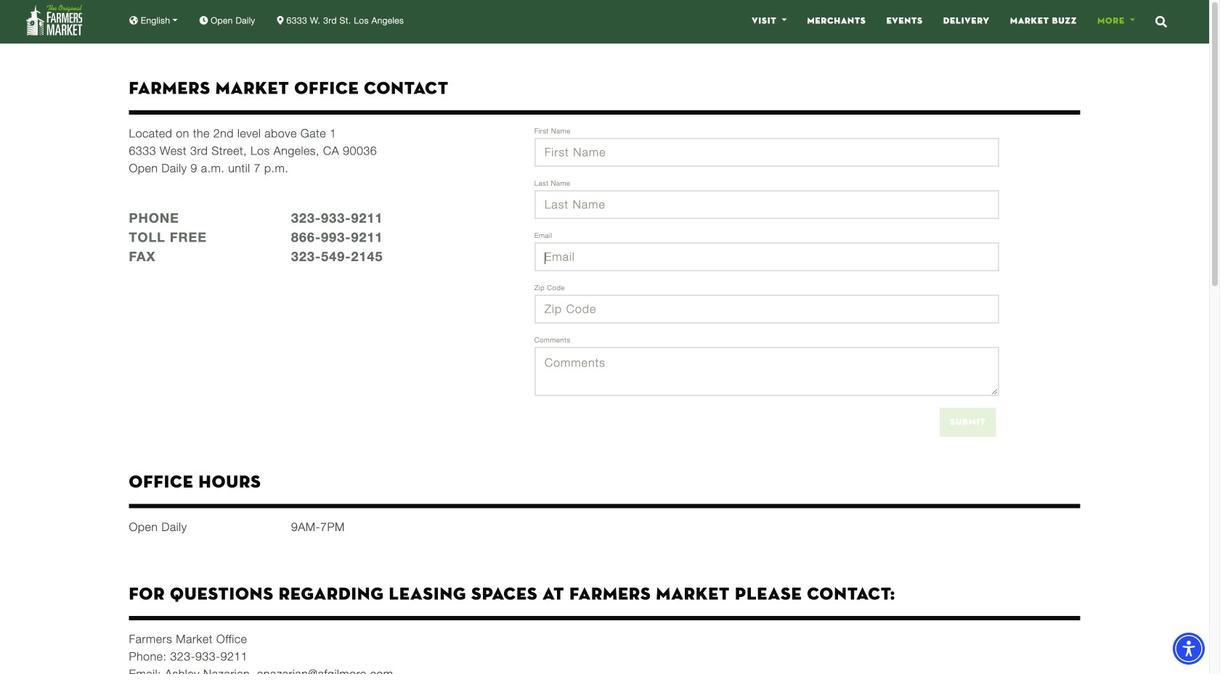 Task type: describe. For each thing, give the bounding box(es) containing it.
map marker alt image
[[277, 16, 284, 25]]

clock image
[[199, 16, 208, 25]]

Last Name text field
[[534, 190, 999, 219]]

globe americas image
[[129, 16, 138, 25]]

fmla home header logo clocktower image
[[26, 5, 83, 35]]

Email email field
[[534, 243, 999, 272]]



Task type: locate. For each thing, give the bounding box(es) containing it.
heading
[[129, 44, 1080, 99]]

search image
[[1156, 16, 1167, 27]]

Comments text field
[[534, 347, 999, 397]]

First Name text field
[[534, 138, 999, 167]]

Zip Code text field
[[534, 295, 999, 324]]



